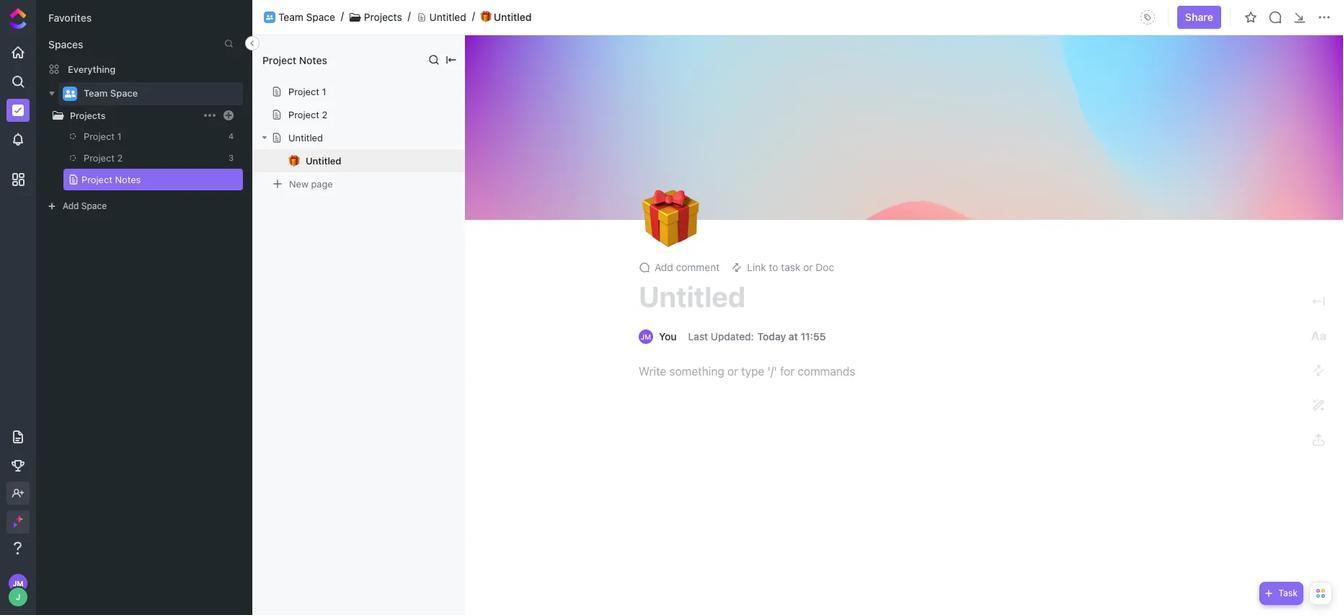 Task type: vqa. For each thing, say whether or not it's contained in the screenshot.
PROJECT NOTES
yes



Task type: locate. For each thing, give the bounding box(es) containing it.
1 horizontal spatial 2
[[322, 109, 328, 120]]

project notes down user friends icon
[[262, 54, 327, 66]]

space down everything link
[[110, 87, 138, 99]]

4
[[228, 131, 234, 141]]

untitled
[[429, 11, 466, 23], [494, 11, 532, 23], [288, 132, 323, 143], [306, 155, 341, 167], [639, 279, 746, 313]]

project inside 'link'
[[84, 131, 115, 142]]

1 horizontal spatial project 2
[[288, 109, 328, 120]]

0 horizontal spatial add
[[63, 200, 79, 211]]

space
[[306, 11, 335, 23], [110, 87, 138, 99], [81, 200, 107, 211]]

notes
[[299, 54, 327, 66], [115, 174, 141, 185]]

comment
[[676, 261, 720, 273]]

1 vertical spatial team space
[[84, 87, 138, 99]]

1 horizontal spatial team space link
[[278, 11, 335, 23]]

1 horizontal spatial 🎁 untitled
[[480, 11, 532, 23]]

0 horizontal spatial project 1
[[84, 131, 121, 142]]

project 1
[[288, 86, 326, 97], [84, 131, 121, 142]]

0 horizontal spatial notes
[[115, 174, 141, 185]]

jm for jm
[[641, 332, 651, 341]]

spaces link
[[37, 38, 83, 50]]

reposition button
[[1011, 191, 1080, 214]]

0 vertical spatial space
[[306, 11, 335, 23]]

1 horizontal spatial space
[[110, 87, 138, 99]]

0 horizontal spatial team space link
[[84, 82, 234, 105]]

1 vertical spatial team
[[84, 87, 108, 99]]

jm j
[[13, 579, 23, 601]]

space right user friends icon
[[306, 11, 335, 23]]

1 horizontal spatial projects
[[364, 11, 402, 23]]

3
[[229, 153, 234, 162]]

project notes up the add space
[[81, 174, 141, 185]]

project 1 up 🎁 dropdown button
[[288, 86, 326, 97]]

0 vertical spatial jm
[[641, 332, 651, 341]]

0 vertical spatial 🎁
[[480, 11, 492, 23]]

team space
[[278, 11, 335, 23], [84, 87, 138, 99]]

everything
[[68, 63, 116, 75]]

notes inside project notes link
[[115, 174, 141, 185]]

0 vertical spatial project 1
[[288, 86, 326, 97]]

1 horizontal spatial notes
[[299, 54, 327, 66]]

1 vertical spatial 2
[[117, 152, 123, 164]]

🎁
[[480, 11, 492, 23], [288, 155, 300, 166], [642, 185, 699, 252]]

team for the top team space link
[[278, 11, 303, 23]]

1 vertical spatial 1
[[117, 131, 121, 142]]

1 horizontal spatial project 1
[[288, 86, 326, 97]]

0 horizontal spatial 1
[[117, 131, 121, 142]]

project notes
[[262, 54, 327, 66], [81, 174, 141, 185]]

projects
[[364, 11, 402, 23], [70, 110, 106, 121]]

project 2 up project notes link
[[84, 152, 123, 164]]

change
[[1089, 196, 1125, 208]]

0 horizontal spatial team space
[[84, 87, 138, 99]]

doc
[[816, 261, 834, 273]]

11:55
[[801, 330, 826, 342]]

1 vertical spatial project 2
[[84, 152, 123, 164]]

team
[[278, 11, 303, 23], [84, 87, 108, 99]]

jm up the j in the left bottom of the page
[[13, 579, 23, 588]]

team space for the top team space link
[[278, 11, 335, 23]]

2 up page
[[322, 109, 328, 120]]

project 2 up 🎁 dropdown button
[[288, 109, 328, 120]]

team for the bottom team space link
[[84, 87, 108, 99]]

2 horizontal spatial space
[[306, 11, 335, 23]]

page
[[311, 178, 333, 189]]

2
[[322, 109, 328, 120], [117, 152, 123, 164]]

1 horizontal spatial jm
[[641, 332, 651, 341]]

1 horizontal spatial 1
[[322, 86, 326, 97]]

0 horizontal spatial space
[[81, 200, 107, 211]]

0 horizontal spatial team
[[84, 87, 108, 99]]

updated:
[[711, 330, 754, 342]]

2 vertical spatial 🎁
[[642, 185, 699, 252]]

1 inside 'link'
[[117, 131, 121, 142]]

1 horizontal spatial 🎁
[[480, 11, 492, 23]]

team space link right user friends icon
[[278, 11, 335, 23]]

team right user friends icon
[[278, 11, 303, 23]]

1 vertical spatial space
[[110, 87, 138, 99]]

add left comment in the right top of the page
[[655, 261, 673, 273]]

projects link
[[364, 11, 402, 23], [22, 108, 201, 123], [70, 110, 201, 121]]

0 vertical spatial team space
[[278, 11, 335, 23]]

team space right user friends icon
[[278, 11, 335, 23]]

0 vertical spatial project notes
[[262, 54, 327, 66]]

project
[[262, 54, 296, 66], [288, 86, 319, 97], [288, 109, 319, 120], [84, 131, 115, 142], [84, 152, 115, 164], [81, 174, 112, 185]]

jm
[[641, 332, 651, 341], [13, 579, 23, 588]]

0 vertical spatial projects
[[364, 11, 402, 23]]

link to task or doc
[[747, 261, 834, 273]]

last updated: today at 11:55
[[688, 330, 826, 342]]

team space link down everything link
[[84, 82, 234, 105]]

1 vertical spatial 🎁
[[288, 155, 300, 166]]

space down project notes link
[[81, 200, 107, 211]]

🎁 untitled
[[480, 11, 532, 23], [288, 155, 341, 167]]

0 horizontal spatial project 2
[[84, 152, 123, 164]]

1 horizontal spatial team space
[[278, 11, 335, 23]]

spaces
[[48, 38, 83, 50]]

add down project notes link
[[63, 200, 79, 211]]

0 horizontal spatial projects
[[70, 110, 106, 121]]

jm left you at the bottom of page
[[641, 332, 651, 341]]

team space link
[[278, 11, 335, 23], [84, 82, 234, 105]]

2 up project notes link
[[117, 152, 123, 164]]

change cover button
[[1080, 191, 1163, 214]]

project 2 inside project 2 link
[[84, 152, 123, 164]]

1 vertical spatial jm
[[13, 579, 23, 588]]

0 horizontal spatial 🎁 untitled
[[288, 155, 341, 167]]

team space down everything
[[84, 87, 138, 99]]

0 vertical spatial project 2
[[288, 109, 328, 120]]

0 vertical spatial team
[[278, 11, 303, 23]]

1 vertical spatial projects
[[70, 110, 106, 121]]

add
[[63, 200, 79, 211], [655, 261, 673, 273]]

team down everything
[[84, 87, 108, 99]]

project 2
[[288, 109, 328, 120], [84, 152, 123, 164]]

add space
[[63, 200, 107, 211]]

everything link
[[37, 58, 252, 81]]

0 vertical spatial add
[[63, 200, 79, 211]]

project 1 up project 2 link
[[84, 131, 121, 142]]

0 horizontal spatial project notes
[[81, 174, 141, 185]]

new
[[289, 178, 309, 189]]

1 vertical spatial project 1
[[84, 131, 121, 142]]

0 horizontal spatial jm
[[13, 579, 23, 588]]

1 horizontal spatial team
[[278, 11, 303, 23]]

1 horizontal spatial add
[[655, 261, 673, 273]]

to
[[769, 261, 778, 273]]

1
[[322, 86, 326, 97], [117, 131, 121, 142]]

1 vertical spatial notes
[[115, 174, 141, 185]]

1 vertical spatial add
[[655, 261, 673, 273]]

1 vertical spatial 🎁 untitled
[[288, 155, 341, 167]]

0 vertical spatial notes
[[299, 54, 327, 66]]

2 vertical spatial space
[[81, 200, 107, 211]]

you
[[659, 330, 677, 342]]



Task type: describe. For each thing, give the bounding box(es) containing it.
add for add comment
[[655, 261, 673, 273]]

last
[[688, 330, 708, 342]]

link
[[747, 261, 766, 273]]

dropdown menu image
[[1136, 6, 1159, 29]]

sparkle svg 1 image
[[16, 516, 23, 523]]

link to task or doc button
[[726, 257, 840, 278]]

jm for jm j
[[13, 579, 23, 588]]

task
[[781, 261, 801, 273]]

1 horizontal spatial project notes
[[262, 54, 327, 66]]

add comment
[[655, 261, 720, 273]]

1 vertical spatial project notes
[[81, 174, 141, 185]]

project 1 inside 'link'
[[84, 131, 121, 142]]

j
[[16, 592, 20, 601]]

project 2 link
[[70, 147, 219, 169]]

2 horizontal spatial 🎁
[[642, 185, 699, 252]]

change cover
[[1089, 196, 1154, 208]]

project 1 link
[[70, 125, 219, 147]]

cover
[[1128, 196, 1154, 208]]

user friends image
[[266, 14, 273, 20]]

change cover button
[[1080, 191, 1163, 214]]

0 vertical spatial 🎁 untitled
[[480, 11, 532, 23]]

0 vertical spatial 1
[[322, 86, 326, 97]]

project notes link
[[54, 169, 219, 190]]

user friends image
[[65, 89, 75, 98]]

or
[[803, 261, 813, 273]]

dropdown menu image
[[225, 111, 232, 119]]

at
[[789, 330, 798, 342]]

0 vertical spatial team space link
[[278, 11, 335, 23]]

0 horizontal spatial 🎁
[[288, 155, 300, 166]]

team space for the bottom team space link
[[84, 87, 138, 99]]

🎁 button
[[288, 155, 306, 167]]

space for the top team space link
[[306, 11, 335, 23]]

task
[[1279, 588, 1298, 598]]

new page
[[289, 178, 333, 189]]

favorites
[[48, 12, 92, 24]]

today
[[757, 330, 786, 342]]

1 vertical spatial team space link
[[84, 82, 234, 105]]

0 vertical spatial 2
[[322, 109, 328, 120]]

0 horizontal spatial 2
[[117, 152, 123, 164]]

favorites button
[[48, 12, 92, 24]]

add for add space
[[63, 200, 79, 211]]

reposition
[[1020, 196, 1071, 208]]

share
[[1185, 11, 1213, 23]]

sparkle svg 2 image
[[12, 522, 17, 527]]

space for the bottom team space link
[[110, 87, 138, 99]]



